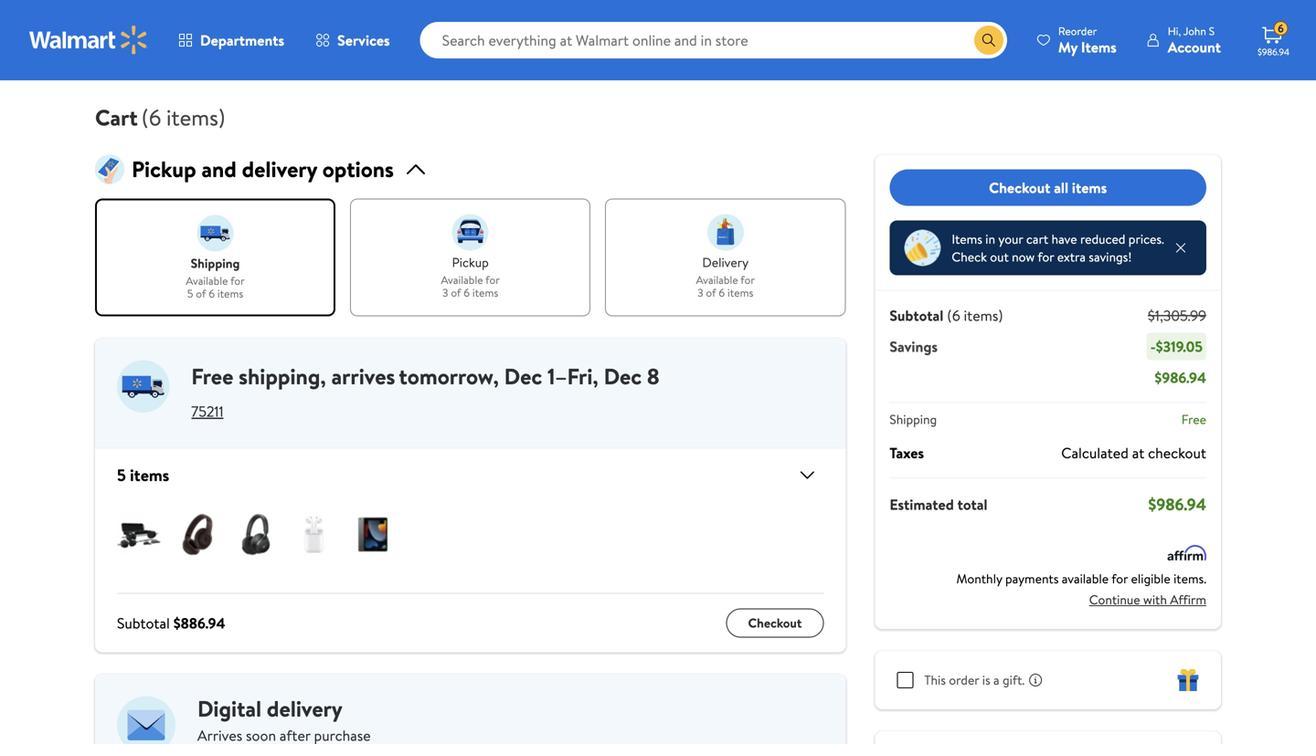 Task type: locate. For each thing, give the bounding box(es) containing it.
checkout inside checkout button
[[748, 615, 802, 633]]

6 for shipping
[[209, 286, 215, 301]]

2021 apple 10.2-inch ipad wi-fi 64gb - space gray (9th generation) with addon services image
[[351, 513, 395, 557]]

free
[[191, 362, 233, 392], [1182, 411, 1207, 429]]

now
[[1012, 248, 1035, 266]]

of down intent image for delivery
[[706, 285, 716, 301]]

fulfillment logo image left 75211 button
[[117, 361, 169, 413]]

0 vertical spatial checkout
[[989, 178, 1051, 198]]

checkout inside checkout all items button
[[989, 178, 1051, 198]]

1 horizontal spatial 3
[[698, 285, 703, 301]]

1 horizontal spatial items)
[[964, 306, 1003, 326]]

available down intent image for delivery
[[696, 272, 738, 288]]

your
[[999, 230, 1023, 248]]

checkout for checkout
[[748, 615, 802, 633]]

0 vertical spatial subtotal
[[890, 306, 944, 326]]

1 vertical spatial 5
[[117, 464, 126, 487]]

items) for cart (6 items)
[[166, 102, 225, 133]]

items inside reorder my items
[[1081, 37, 1117, 57]]

items inside 'pickup available for 3 of 6 items'
[[472, 285, 498, 301]]

$986.94
[[1258, 46, 1290, 58], [1155, 368, 1207, 388], [1148, 494, 1207, 516]]

0 horizontal spatial subtotal
[[117, 614, 170, 634]]

1 horizontal spatial free
[[1182, 411, 1207, 429]]

checkout all items button
[[890, 170, 1207, 206]]

of inside shipping available for 5 of 6 items
[[196, 286, 206, 301]]

0 vertical spatial fulfillment logo image
[[117, 361, 169, 413]]

fulfillment logo image for digital delivery
[[117, 697, 176, 745]]

calculated at checkout
[[1061, 443, 1207, 463]]

for down 'pickup' at left
[[486, 272, 500, 288]]

(6 right cart
[[141, 102, 161, 133]]

75211
[[191, 402, 224, 422]]

1 vertical spatial delivery
[[702, 254, 749, 271]]

for
[[1038, 248, 1054, 266], [486, 272, 500, 288], [741, 272, 755, 288], [230, 273, 245, 289], [1112, 570, 1128, 588]]

1 horizontal spatial dec
[[604, 362, 642, 392]]

0 horizontal spatial 3
[[442, 285, 448, 301]]

0 vertical spatial items
[[1081, 37, 1117, 57]]

0 vertical spatial free
[[191, 362, 233, 392]]

of down intent image for shipping
[[196, 286, 206, 301]]

1 vertical spatial free
[[1182, 411, 1207, 429]]

delivery
[[242, 154, 317, 185], [702, 254, 749, 271], [267, 694, 343, 725]]

available down 'pickup' at left
[[441, 272, 483, 288]]

intent image for shipping image
[[197, 215, 234, 252]]

items
[[1072, 178, 1107, 198], [472, 285, 498, 301], [728, 285, 754, 301], [217, 286, 243, 301], [130, 464, 169, 487]]

$986.94 down $319.05 on the right top of page
[[1155, 368, 1207, 388]]

affirm image
[[1168, 546, 1207, 561]]

available inside 'pickup available for 3 of 6 items'
[[441, 272, 483, 288]]

0 vertical spatial (6
[[141, 102, 161, 133]]

1 vertical spatial items)
[[964, 306, 1003, 326]]

available for pickup
[[441, 272, 483, 288]]

0 vertical spatial shipping
[[191, 255, 240, 272]]

for inside 'pickup available for 3 of 6 items'
[[486, 272, 500, 288]]

1 3 from the left
[[442, 285, 448, 301]]

fulfillment logo image
[[117, 361, 169, 413], [117, 697, 176, 745]]

items
[[1081, 37, 1117, 57], [952, 230, 983, 248]]

$1,305.99
[[1148, 306, 1207, 326]]

6 inside shipping available for 5 of 6 items
[[209, 286, 215, 301]]

1 vertical spatial items
[[952, 230, 983, 248]]

soundcore by anker- space one bluetooth over-ear headphones, aanc, up to 60-hrs of playtime , 3d ss with addon services image
[[234, 513, 278, 557]]

1 vertical spatial subtotal
[[117, 614, 170, 634]]

items for shipping
[[217, 286, 243, 301]]

shipping
[[890, 411, 937, 429]]

free shipping , arrives tomorrow, dec 1–fri, dec 8
[[191, 362, 660, 392]]

2 fulfillment logo image from the top
[[117, 697, 176, 745]]

total
[[958, 495, 988, 515]]

1 horizontal spatial 5
[[187, 286, 193, 301]]

gift.
[[1003, 672, 1025, 690]]

subtotal $886.94
[[117, 614, 225, 634]]

arrives
[[331, 362, 395, 392]]

0 horizontal spatial (6
[[141, 102, 161, 133]]

checkout button
[[726, 609, 824, 639]]

items for delivery
[[728, 285, 754, 301]]

subtotal left $886.94
[[117, 614, 170, 634]]

0 horizontal spatial items)
[[166, 102, 225, 133]]

fulfillment logo image inside free shipping, arrives tomorrow, dec 1 to fri, dec 8 75211 element
[[117, 361, 169, 413]]

my
[[1058, 37, 1078, 57]]

1 horizontal spatial subtotal
[[890, 306, 944, 326]]

6 down intent image for delivery
[[719, 285, 725, 301]]

1 vertical spatial (6
[[947, 306, 960, 326]]

of inside delivery available for 3 of 6 items
[[706, 285, 716, 301]]

dec
[[504, 362, 542, 392], [604, 362, 642, 392]]

shipping left arrives
[[239, 362, 320, 392]]

0 horizontal spatial free
[[191, 362, 233, 392]]

items right the my
[[1081, 37, 1117, 57]]

5 items
[[117, 464, 169, 487]]

delivery down intent image for delivery
[[702, 254, 749, 271]]

cart (6 items)
[[95, 102, 225, 133]]

gifting image
[[1177, 670, 1199, 692]]

free for free shipping , arrives tomorrow, dec 1–fri, dec 8
[[191, 362, 233, 392]]

6 inside delivery available for 3 of 6 items
[[719, 285, 725, 301]]

john
[[1184, 23, 1206, 39]]

subtotal (6 items)
[[890, 306, 1003, 326]]

delivery right digital
[[267, 694, 343, 725]]

prices.
[[1129, 230, 1164, 248]]

items inside items in your cart have reduced prices. check out now for extra savings!
[[952, 230, 983, 248]]

1 horizontal spatial items
[[1081, 37, 1117, 57]]

3 inside 'pickup available for 3 of 6 items'
[[442, 285, 448, 301]]

list
[[95, 199, 846, 317]]

is
[[982, 672, 991, 690]]

hi,
[[1168, 23, 1181, 39]]

0 horizontal spatial items
[[952, 230, 983, 248]]

items left in
[[952, 230, 983, 248]]

free up checkout
[[1182, 411, 1207, 429]]

list containing pickup
[[95, 199, 846, 317]]

1 horizontal spatial checkout
[[989, 178, 1051, 198]]

(6 for subtotal
[[947, 306, 960, 326]]

items) down check in the right of the page
[[964, 306, 1003, 326]]

75211 button
[[191, 402, 224, 422]]

0 horizontal spatial of
[[196, 286, 206, 301]]

(6
[[141, 102, 161, 133], [947, 306, 960, 326]]

(6 down check in the right of the page
[[947, 306, 960, 326]]

items) up and
[[166, 102, 225, 133]]

monthly
[[957, 570, 1002, 588]]

for inside delivery available for 3 of 6 items
[[741, 272, 755, 288]]

6 down 'pickup' at left
[[464, 285, 470, 301]]

items right all
[[1072, 178, 1107, 198]]

subtotal for subtotal (6 items)
[[890, 306, 944, 326]]

of down 'pickup' at left
[[451, 285, 461, 301]]

free up 75211
[[191, 362, 233, 392]]

reorder
[[1058, 23, 1097, 39]]

check
[[952, 248, 987, 266]]

pickup and delivery options
[[132, 154, 394, 185]]

of inside 'pickup available for 3 of 6 items'
[[451, 285, 461, 301]]

items down 'pickup' at left
[[472, 285, 498, 301]]

calculated
[[1061, 443, 1129, 463]]

2 3 from the left
[[698, 285, 703, 301]]

search icon image
[[982, 33, 996, 48]]

2 vertical spatial delivery
[[267, 694, 343, 725]]

items inside shipping available for 5 of 6 items
[[217, 286, 243, 301]]

6 inside 'pickup available for 3 of 6 items'
[[464, 285, 470, 301]]

1 horizontal spatial of
[[451, 285, 461, 301]]

cart
[[95, 102, 138, 133]]

checkout for checkout all items
[[989, 178, 1051, 198]]

items inside delivery available for 3 of 6 items
[[728, 285, 754, 301]]

2 dec from the left
[[604, 362, 642, 392]]

pickup
[[452, 254, 489, 271]]

for down intent image for shipping
[[230, 273, 245, 289]]

shipping down intent image for shipping
[[191, 255, 240, 272]]

0 horizontal spatial 5
[[117, 464, 126, 487]]

of
[[451, 285, 461, 301], [706, 285, 716, 301], [196, 286, 206, 301]]

items)
[[166, 102, 225, 133], [964, 306, 1003, 326]]

hi, john s account
[[1168, 23, 1221, 57]]

for right now at the right
[[1038, 248, 1054, 266]]

subtotal
[[890, 306, 944, 326], [117, 614, 170, 634]]

shipping
[[191, 255, 240, 272], [239, 362, 320, 392]]

available inside shipping available for 5 of 6 items
[[186, 273, 228, 289]]

for for delivery
[[741, 272, 755, 288]]

available
[[441, 272, 483, 288], [696, 272, 738, 288], [186, 273, 228, 289]]

available inside delivery available for 3 of 6 items
[[696, 272, 738, 288]]

6 down intent image for shipping
[[209, 286, 215, 301]]

shipping inside shipping available for 5 of 6 items
[[191, 255, 240, 272]]

This order is a gift. checkbox
[[897, 673, 913, 689]]

items) for subtotal (6 items)
[[964, 306, 1003, 326]]

checkout
[[989, 178, 1051, 198], [748, 615, 802, 633]]

items in your cart have reduced prices. check out now for extra savings!
[[952, 230, 1164, 266]]

1 vertical spatial fulfillment logo image
[[117, 697, 176, 745]]

3
[[442, 285, 448, 301], [698, 285, 703, 301]]

1 fulfillment logo image from the top
[[117, 361, 169, 413]]

1 vertical spatial checkout
[[748, 615, 802, 633]]

s
[[1209, 23, 1215, 39]]

6 right s
[[1278, 21, 1284, 36]]

for up continue
[[1112, 570, 1128, 588]]

dec left 1–fri,
[[504, 362, 542, 392]]

checkout
[[1148, 443, 1207, 463]]

dec left 8
[[604, 362, 642, 392]]

a
[[994, 672, 1000, 690]]

0 horizontal spatial dec
[[504, 362, 542, 392]]

items down intent image for shipping
[[217, 286, 243, 301]]

1 horizontal spatial (6
[[947, 306, 960, 326]]

,
[[320, 362, 326, 392]]

2 horizontal spatial of
[[706, 285, 716, 301]]

0 vertical spatial items)
[[166, 102, 225, 133]]

for inside shipping available for 5 of 6 items
[[230, 273, 245, 289]]

at
[[1132, 443, 1145, 463]]

6
[[1278, 21, 1284, 36], [464, 285, 470, 301], [719, 285, 725, 301], [209, 286, 215, 301]]

intent image for delivery image
[[707, 214, 744, 251]]

$986.94 right "account"
[[1258, 46, 1290, 58]]

for for pickup
[[486, 272, 500, 288]]

$986.94 up affirm image
[[1148, 494, 1207, 516]]

0 horizontal spatial available
[[186, 273, 228, 289]]

3 inside delivery available for 3 of 6 items
[[698, 285, 703, 301]]

available down intent image for shipping
[[186, 273, 228, 289]]

continue with affirm link
[[1089, 586, 1207, 615]]

for down intent image for delivery
[[741, 272, 755, 288]]

order
[[949, 672, 979, 690]]

1 horizontal spatial available
[[441, 272, 483, 288]]

5
[[187, 286, 193, 301], [117, 464, 126, 487]]

delivery right and
[[242, 154, 317, 185]]

payments
[[1005, 570, 1059, 588]]

items inside button
[[1072, 178, 1107, 198]]

of for delivery
[[706, 285, 716, 301]]

of for shipping
[[196, 286, 206, 301]]

2 horizontal spatial available
[[696, 272, 738, 288]]

items down intent image for delivery
[[728, 285, 754, 301]]

learn more about gifting image
[[1029, 674, 1043, 688]]

$319.05
[[1156, 337, 1203, 357]]

0 horizontal spatial checkout
[[748, 615, 802, 633]]

subtotal up savings
[[890, 306, 944, 326]]

fulfillment logo image left digital
[[117, 697, 176, 745]]

0 vertical spatial 5
[[187, 286, 193, 301]]



Task type: vqa. For each thing, say whether or not it's contained in the screenshot.
Hi,
yes



Task type: describe. For each thing, give the bounding box(es) containing it.
digital delivery
[[197, 694, 343, 725]]

for inside monthly payments available for eligible items. continue with affirm
[[1112, 570, 1128, 588]]

cart
[[1026, 230, 1049, 248]]

1 vertical spatial $986.94
[[1155, 368, 1207, 388]]

reduced price image
[[904, 230, 941, 266]]

eligible
[[1131, 570, 1171, 588]]

0 vertical spatial delivery
[[242, 154, 317, 185]]

1 vertical spatial shipping
[[239, 362, 320, 392]]

monthly payments available for eligible items. continue with affirm
[[957, 570, 1207, 609]]

0 vertical spatial $986.94
[[1258, 46, 1290, 58]]

3 for pickup
[[442, 285, 448, 301]]

services button
[[300, 18, 406, 62]]

all
[[1054, 178, 1069, 198]]

estimated
[[890, 495, 954, 515]]

out
[[990, 248, 1009, 266]]

cart_gic_illustration image
[[95, 155, 124, 184]]

intent image for pickup image
[[452, 214, 489, 251]]

digital
[[197, 694, 262, 725]]

close nudge image
[[1174, 241, 1188, 255]]

$886.94
[[173, 614, 225, 634]]

apple airpods with charging case (2nd generation) with addon services image
[[293, 513, 336, 557]]

shipping available for 5 of 6 items
[[186, 255, 245, 301]]

(6 for cart
[[141, 102, 161, 133]]

reduced
[[1080, 230, 1126, 248]]

view all items image
[[789, 465, 818, 487]]

options
[[322, 154, 394, 185]]

and
[[201, 154, 237, 185]]

have
[[1052, 230, 1077, 248]]

departments button
[[163, 18, 300, 62]]

8
[[647, 362, 660, 392]]

savings
[[890, 337, 938, 357]]

available for delivery
[[696, 272, 738, 288]]

this
[[924, 672, 946, 690]]

with
[[1144, 591, 1167, 609]]

extra
[[1057, 248, 1086, 266]]

Walmart Site-Wide search field
[[420, 22, 1007, 59]]

pickup available for 3 of 6 items
[[441, 254, 500, 301]]

reorder my items
[[1058, 23, 1117, 57]]

tomorrow,
[[399, 362, 499, 392]]

of for pickup
[[451, 285, 461, 301]]

for for shipping
[[230, 273, 245, 289]]

affirm
[[1170, 591, 1207, 609]]

fulfillment logo image for free shipping
[[117, 361, 169, 413]]

taxes
[[890, 443, 924, 463]]

delivery available for 3 of 6 items
[[696, 254, 755, 301]]

available for shipping
[[186, 273, 228, 289]]

-$319.05
[[1151, 337, 1203, 357]]

2 vertical spatial $986.94
[[1148, 494, 1207, 516]]

1 dec from the left
[[504, 362, 542, 392]]

pickup and delivery options button
[[95, 154, 846, 185]]

delivery inside delivery available for 3 of 6 items
[[702, 254, 749, 271]]

Search search field
[[420, 22, 1007, 59]]

items up fitrx 2-in-1 smartbell gym, interchangeable adjustable dumbbells and barbell weight set, 100lbs. with addon services icon
[[130, 464, 169, 487]]

subtotal for subtotal $886.94
[[117, 614, 170, 634]]

departments
[[200, 30, 284, 50]]

services
[[337, 30, 390, 50]]

items for pickup
[[472, 285, 498, 301]]

free for free
[[1182, 411, 1207, 429]]

5 inside shipping available for 5 of 6 items
[[187, 286, 193, 301]]

free shipping, arrives tomorrow, dec 1 to fri, dec 8 75211 element
[[95, 339, 846, 434]]

pickup
[[132, 154, 196, 185]]

-
[[1151, 337, 1156, 357]]

estimated total
[[890, 495, 988, 515]]

for inside items in your cart have reduced prices. check out now for extra savings!
[[1038, 248, 1054, 266]]

in
[[986, 230, 995, 248]]

walmart image
[[29, 26, 148, 55]]

fitrx 2-in-1 smartbell gym, interchangeable adjustable dumbbells and barbell weight set, 100lbs. with addon services image
[[117, 513, 161, 557]]

account
[[1168, 37, 1221, 57]]

available
[[1062, 570, 1109, 588]]

items.
[[1174, 570, 1207, 588]]

continue
[[1089, 591, 1140, 609]]

3 for delivery
[[698, 285, 703, 301]]

checkout all items
[[989, 178, 1107, 198]]

beats studio pro wireless headphones - deep brown with addon services image
[[176, 513, 219, 557]]

this order is a gift.
[[924, 672, 1025, 690]]

1–fri,
[[547, 362, 599, 392]]

savings!
[[1089, 248, 1132, 266]]

6 for delivery
[[719, 285, 725, 301]]

6 for pickup
[[464, 285, 470, 301]]



